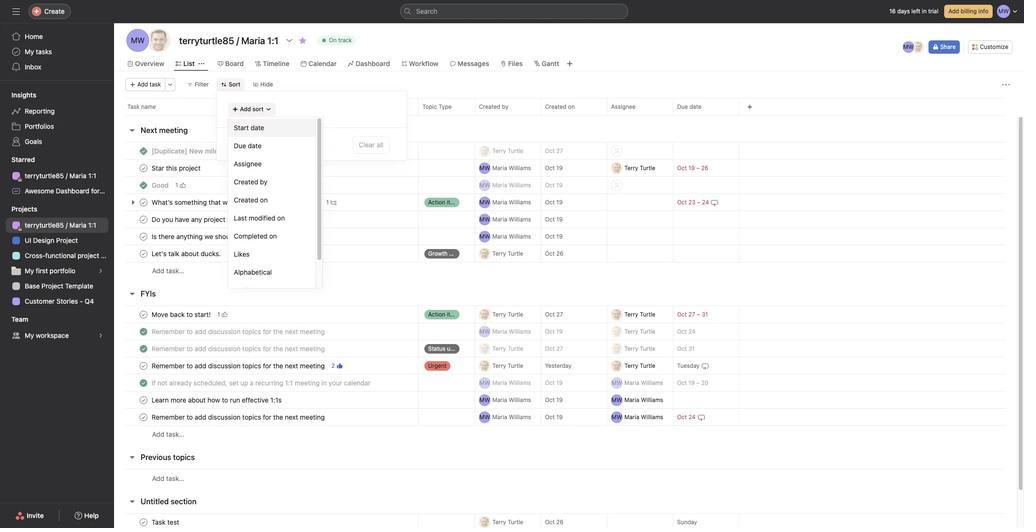 Task type: vqa. For each thing, say whether or not it's contained in the screenshot.
'Add' in Add Sort 'popup button'
yes



Task type: describe. For each thing, give the bounding box(es) containing it.
williams inside creator for learn more about how to run effective 1:1s cell
[[509, 396, 531, 403]]

completed image for completed checkbox inside let's talk about ducks. cell
[[138, 248, 149, 259]]

mw inside creator for what's something that was harder than expected? cell
[[480, 198, 490, 206]]

add task… for mw
[[152, 430, 184, 438]]

portfolio
[[50, 267, 75, 275]]

reporting
[[25, 107, 55, 115]]

clear
[[359, 141, 375, 149]]

awesome dashboard for new project link
[[6, 183, 139, 199]]

maria inside creator for star this project 'cell'
[[492, 164, 507, 171]]

6 oct 19 from the top
[[545, 328, 563, 335]]

plan
[[101, 251, 114, 260]]

terry inside creator for move back to start! cell
[[492, 311, 506, 318]]

3 add task… row from the top
[[114, 469, 1017, 487]]

header fyis tree grid
[[114, 306, 1017, 443]]

meeting
[[159, 126, 188, 135]]

remember to add discussion topics for the next meeting cell for remember to add discussion topics for the next meeting text field associated with status update the creator for remember to add discussion topics for the next meeting cell
[[114, 340, 419, 357]]

turtle inside creator for task test cell
[[508, 518, 523, 525]]

0 horizontal spatial assignee
[[234, 160, 262, 168]]

row containing growth conversation
[[114, 245, 1017, 262]]

insights button
[[0, 90, 36, 100]]

terry turtle inside creator for task test cell
[[492, 518, 523, 525]]

maria williams inside creator for do you have any project updates? cell
[[492, 216, 531, 223]]

board
[[225, 59, 244, 67]]

task… for tt
[[166, 267, 184, 275]]

1 vertical spatial due
[[234, 142, 246, 150]]

sunday
[[677, 519, 697, 526]]

row containing action item
[[114, 193, 1017, 211]]

1 horizontal spatial due
[[677, 103, 688, 110]]

sort
[[229, 81, 240, 88]]

alphabetical
[[234, 268, 272, 276]]

more actions image
[[1003, 81, 1010, 88]]

conversation
[[449, 250, 484, 257]]

create
[[44, 7, 65, 15]]

reporting link
[[6, 104, 108, 119]]

my for my workspace
[[25, 331, 34, 339]]

next meeting button
[[141, 122, 188, 139]]

maria inside creator for if not already scheduled, set up a recurring 1:1 meeting in your calendar cell
[[492, 379, 507, 386]]

workflow link
[[401, 58, 439, 69]]

1 horizontal spatial created by
[[479, 103, 509, 110]]

search button
[[400, 4, 628, 19]]

3 oct 27 from the top
[[545, 345, 563, 352]]

1 vertical spatial created on
[[234, 196, 268, 204]]

create button
[[29, 4, 71, 19]]

hide sidebar image
[[12, 8, 20, 15]]

search list box
[[400, 4, 628, 19]]

add inside popup button
[[240, 106, 251, 113]]

ui design project link
[[6, 233, 108, 248]]

status
[[428, 345, 446, 352]]

global element
[[0, 23, 114, 80]]

turtle inside "creator for let's talk about ducks." cell
[[508, 250, 523, 257]]

oct 26 for "creator for let's talk about ducks." cell
[[545, 250, 564, 257]]

action inside header next meeting tree grid
[[428, 198, 445, 206]]

0 horizontal spatial created by
[[234, 178, 268, 186]]

ui
[[25, 236, 31, 244]]

completed image for completed option within the header fyis tree grid
[[138, 343, 149, 354]]

1 oct 24 from the top
[[677, 328, 696, 335]]

/ for dashboard
[[66, 172, 68, 180]]

sort
[[253, 106, 264, 113]]

awesome
[[25, 187, 54, 195]]

inbox link
[[6, 59, 108, 75]]

on right modified on the top of the page
[[277, 214, 285, 222]]

add task… for tt
[[152, 267, 184, 275]]

overview link
[[127, 58, 164, 69]]

item for second action item dropdown button from the top of the page
[[447, 311, 459, 318]]

remember to add discussion topics for the next meeting cell for remember to add discussion topics for the next meeting text field corresponding to urgent the creator for remember to add discussion topics for the next meeting cell
[[114, 357, 419, 375]]

completed checkbox inside what's something that was harder than expected? cell
[[138, 197, 149, 208]]

gantt
[[542, 59, 559, 67]]

insights element
[[0, 87, 114, 151]]

sort button
[[217, 78, 245, 91]]

show sort options image
[[407, 104, 413, 110]]

completed image for completed checkbox inside is there anything we should be doing differently? cell
[[138, 231, 149, 242]]

maria williams inside creator for learn more about how to run effective 1:1s cell
[[492, 396, 531, 403]]

q4
[[85, 297, 94, 305]]

calendar
[[308, 59, 337, 67]]

cross-functional project plan
[[25, 251, 114, 260]]

creator for let's talk about ducks. cell
[[475, 245, 541, 262]]

Good text field
[[150, 180, 172, 190]]

27 for remember to add discussion topics for the next meeting text field associated with status update the creator for remember to add discussion topics for the next meeting cell
[[557, 345, 563, 352]]

days
[[898, 8, 910, 15]]

repeats image for tuesday
[[702, 362, 709, 370]]

oct 19 – 20
[[677, 379, 709, 386]]

maria williams inside creator for if not already scheduled, set up a recurring 1:1 meeting in your calendar cell
[[492, 379, 531, 386]]

clear all dialog
[[217, 91, 407, 160]]

creator for do you have any project updates? cell
[[475, 211, 541, 228]]

growth conversation button
[[419, 245, 484, 262]]

– for 20
[[697, 379, 700, 386]]

learn more about how to run effective 1:1s cell
[[114, 391, 419, 409]]

info
[[979, 8, 989, 15]]

add task… row for oct 19
[[114, 425, 1017, 443]]

1 vertical spatial topic
[[234, 286, 250, 294]]

-
[[80, 297, 83, 305]]

base project template link
[[6, 279, 108, 294]]

2 oct 24 from the top
[[677, 414, 696, 421]]

Let's talk about ducks. text field
[[150, 249, 224, 258]]

task name
[[127, 103, 156, 110]]

completed milestone image for mw
[[140, 181, 147, 189]]

27 for creator for [duplicate] new milestone 'cell'
[[557, 147, 563, 154]]

turtle inside creator for move back to start! cell
[[508, 311, 523, 318]]

starred
[[11, 155, 35, 164]]

27 for creator for move back to start! cell
[[557, 311, 563, 318]]

creator for good cell
[[475, 176, 541, 194]]

move back to start! cell
[[114, 306, 419, 323]]

maria williams inside creator for what's something that was harder than expected? cell
[[492, 198, 531, 206]]

task
[[150, 81, 161, 88]]

team
[[11, 315, 28, 323]]

1 button for mw
[[173, 180, 188, 190]]

is there anything we should be doing differently? cell
[[114, 228, 419, 245]]

completed milestone checkbox for mw
[[140, 181, 147, 189]]

growth
[[428, 250, 448, 257]]

created down star this project cell in the left top of the page
[[234, 178, 258, 186]]

oct 19 for creator for star this project 'cell'
[[545, 164, 563, 172]]

template
[[65, 282, 93, 290]]

creator for move back to start! cell
[[475, 306, 541, 323]]

add down previous
[[152, 474, 164, 482]]

1 vertical spatial topic type
[[234, 286, 267, 294]]

expand subtask list for the task what's something that was harder than expected? image
[[129, 198, 137, 206]]

good cell
[[114, 176, 419, 194]]

maria inside creator for do you have any project updates? cell
[[492, 216, 507, 223]]

0 vertical spatial created on
[[545, 103, 575, 110]]

last modified on
[[234, 214, 285, 222]]

2 action item button from the top
[[419, 306, 475, 323]]

oct 27 – 31
[[677, 311, 708, 318]]

0 horizontal spatial by
[[260, 178, 268, 186]]

tt inside creator for task test cell
[[481, 518, 488, 525]]

oct 26 for creator for task test cell at the bottom
[[545, 519, 564, 526]]

untitled section button
[[141, 493, 197, 510]]

Move back to start! text field
[[150, 310, 214, 319]]

cross-functional project plan link
[[6, 248, 114, 263]]

completed checkbox for learn more about how to run effective 1:1s text field
[[138, 394, 149, 406]]

williams inside creator for star this project 'cell'
[[509, 164, 531, 171]]

completed checkbox for star this project "text field"
[[138, 162, 149, 174]]

for
[[91, 187, 100, 195]]

24 inside header next meeting tree grid
[[702, 199, 709, 206]]

5 completed checkbox from the top
[[138, 360, 149, 371]]

mw inside creator for is there anything we should be doing differently? cell
[[480, 233, 490, 240]]

search
[[416, 7, 438, 15]]

completed image for completed option in the star this project cell
[[138, 162, 149, 174]]

2 button
[[330, 361, 344, 371]]

section
[[171, 497, 197, 506]]

Star this project text field
[[150, 163, 203, 173]]

project inside awesome dashboard for new project link
[[117, 187, 139, 195]]

Remember to add discussion topics for the next meeting text field
[[150, 412, 328, 422]]

tuesday
[[677, 362, 700, 369]]

maria inside creator for good cell
[[492, 181, 507, 188]]

oct 19 for creator for if not already scheduled, set up a recurring 1:1 meeting in your calendar cell at the bottom
[[545, 379, 563, 386]]

1 collapse task list for this section image from the top
[[128, 126, 136, 134]]

oct 19 – 26
[[677, 164, 709, 172]]

/ for design
[[66, 221, 68, 229]]

oct 27 for 19
[[545, 147, 563, 154]]

goals
[[25, 137, 42, 145]]

my first portfolio link
[[6, 263, 108, 279]]

oct 19 for creator for is there anything we should be doing differently? cell
[[545, 233, 563, 240]]

1 remember to add discussion topics for the next meeting text field from the top
[[150, 327, 328, 336]]

do you have any project updates? cell
[[114, 211, 419, 228]]

oct 19 for creator for learn more about how to run effective 1:1s cell on the bottom of the page
[[545, 396, 563, 404]]

portfolios
[[25, 122, 54, 130]]

add inside header fyis tree grid
[[152, 430, 164, 438]]

on down "good" cell
[[260, 196, 268, 204]]

tasks
[[36, 48, 52, 56]]

calendar link
[[301, 58, 337, 69]]

1 subtask image
[[331, 199, 336, 205]]

add task… row for oct 26
[[114, 262, 1017, 280]]

maria inside creator for learn more about how to run effective 1:1s cell
[[492, 396, 507, 403]]

completed checkbox for task test text box
[[138, 516, 149, 528]]

files
[[508, 59, 523, 67]]

files link
[[501, 58, 523, 69]]

next meeting
[[141, 126, 188, 135]]

oct 31
[[677, 345, 695, 352]]

terry inside creator for task test cell
[[492, 518, 506, 525]]

billing
[[961, 8, 977, 15]]

created down gantt at the top of page
[[545, 103, 567, 110]]

insights
[[11, 91, 36, 99]]

status update button
[[419, 340, 475, 357]]

starred element
[[0, 151, 139, 201]]

date inside start date menu item
[[251, 124, 264, 132]]

details image
[[407, 148, 413, 154]]

add inside header next meeting tree grid
[[152, 267, 164, 275]]

mw inside creator for if not already scheduled, set up a recurring 1:1 meeting in your calendar cell
[[480, 379, 490, 386]]

creator for learn more about how to run effective 1:1s cell
[[475, 391, 541, 409]]

[Duplicate] New milestone text field
[[150, 146, 239, 156]]

3 task… from the top
[[166, 474, 184, 482]]

3 add task… from the top
[[152, 474, 184, 482]]

maria inside creator for is there anything we should be doing differently? cell
[[492, 233, 507, 240]]

share
[[941, 43, 956, 50]]

on down do you have any project updates? cell
[[269, 232, 277, 240]]

oct 23 – 24
[[677, 199, 709, 206]]

completed on
[[234, 232, 277, 240]]

home
[[25, 32, 43, 40]]

williams inside creator for good cell
[[509, 181, 531, 188]]

maria inside projects element
[[69, 221, 86, 229]]

dashboard inside 'link'
[[356, 59, 390, 67]]

[duplicate] new milestone cell
[[114, 142, 419, 160]]

timeline
[[263, 59, 289, 67]]

creator for if not already scheduled, set up a recurring 1:1 meeting in your calendar cell
[[475, 374, 541, 392]]

3 add task… button from the top
[[152, 473, 184, 484]]

creator for is there anything we should be doing differently? cell
[[475, 228, 541, 245]]

base project template
[[25, 282, 93, 290]]

26 for creator for task test cell at the bottom
[[557, 519, 564, 526]]

overview
[[135, 59, 164, 67]]



Task type: locate. For each thing, give the bounding box(es) containing it.
2 / from the top
[[66, 221, 68, 229]]

action item inside header next meeting tree grid
[[428, 198, 459, 206]]

1 vertical spatial add task…
[[152, 430, 184, 438]]

completed milestone checkbox inside [duplicate] new milestone cell
[[140, 147, 147, 155]]

my workspace link
[[6, 328, 108, 343]]

1 action item from the top
[[428, 198, 459, 206]]

0 vertical spatial terryturtle85 / maria 1:1 link
[[6, 168, 108, 183]]

0 vertical spatial item
[[447, 198, 459, 206]]

topic type down the alphabetical
[[234, 286, 267, 294]]

ui design project
[[25, 236, 78, 244]]

0 vertical spatial my
[[25, 48, 34, 56]]

terryturtle85 / maria 1:1 for design
[[25, 221, 96, 229]]

1 oct 19 from the top
[[545, 164, 563, 172]]

creator for what's something that was harder than expected? cell
[[475, 193, 541, 211]]

1:1 up project
[[88, 221, 96, 229]]

projects button
[[0, 204, 37, 214]]

add task… inside header fyis tree grid
[[152, 430, 184, 438]]

Task test text field
[[150, 517, 182, 527]]

oct
[[545, 147, 555, 154], [545, 164, 555, 172], [677, 164, 687, 172], [545, 182, 555, 189], [545, 199, 555, 206], [677, 199, 687, 206], [545, 216, 555, 223], [545, 233, 555, 240], [545, 250, 555, 257], [545, 311, 555, 318], [677, 311, 687, 318], [545, 328, 555, 335], [677, 328, 687, 335], [545, 345, 555, 352], [677, 345, 687, 352], [545, 379, 555, 386], [677, 379, 687, 386], [545, 396, 555, 404], [545, 414, 555, 421], [677, 414, 687, 421], [545, 519, 555, 526]]

1 horizontal spatial 1
[[217, 311, 220, 318]]

1 inside the move back to start! 'cell'
[[217, 311, 220, 318]]

completed milestone image left good text field
[[140, 181, 147, 189]]

0 vertical spatial by
[[502, 103, 509, 110]]

0 vertical spatial oct 24
[[677, 328, 696, 335]]

williams inside creator for what's something that was harder than expected? cell
[[509, 198, 531, 206]]

0 vertical spatial /
[[66, 172, 68, 180]]

on track button
[[313, 34, 360, 47]]

24 down oct 19 – 20
[[689, 414, 696, 421]]

creator for task test cell
[[475, 513, 541, 528]]

portfolios link
[[6, 119, 108, 134]]

task… down previous topics
[[166, 474, 184, 482]]

oct 27 inside header next meeting tree grid
[[545, 147, 563, 154]]

more actions image
[[167, 82, 173, 87]]

row containing 2
[[114, 357, 1017, 375]]

completed image inside the move back to start! 'cell'
[[138, 309, 149, 320]]

1 completed milestone checkbox from the top
[[140, 147, 147, 155]]

terryturtle85 for dashboard
[[25, 172, 64, 180]]

Is there anything we should be doing differently? text field
[[150, 232, 303, 241]]

my left first
[[25, 267, 34, 275]]

all
[[377, 141, 384, 149]]

1 terryturtle85 / maria 1:1 from the top
[[25, 172, 96, 180]]

1 1:1 from the top
[[88, 172, 96, 180]]

completed image for do you have any project updates? text box
[[138, 214, 149, 225]]

item for 1st action item dropdown button from the top of the page
[[447, 198, 459, 206]]

add left task
[[137, 81, 148, 88]]

1 my from the top
[[25, 48, 34, 56]]

completed checkbox inside if not already scheduled, set up a recurring 1:1 meeting in your calendar cell
[[138, 377, 149, 389]]

creator for star this project cell
[[475, 159, 541, 177]]

task… inside header next meeting tree grid
[[166, 267, 184, 275]]

4 completed checkbox from the top
[[138, 326, 149, 337]]

1 vertical spatial 1:1
[[88, 221, 96, 229]]

1 creator for remember to add discussion topics for the next meeting cell from the top
[[475, 323, 541, 340]]

1 completed image from the top
[[138, 214, 149, 225]]

8 oct 19 from the top
[[545, 396, 563, 404]]

2 completed milestone checkbox from the top
[[140, 181, 147, 189]]

8 completed image from the top
[[138, 377, 149, 389]]

created by up creator for [duplicate] new milestone 'cell'
[[479, 103, 509, 110]]

1 vertical spatial action item button
[[419, 306, 475, 323]]

4 oct 19 from the top
[[545, 216, 563, 223]]

add task… button for mw
[[152, 429, 184, 440]]

my first portfolio
[[25, 267, 75, 275]]

collapse task list for this section image left previous
[[128, 453, 136, 461]]

completed checkbox for do you have any project updates? text box
[[138, 214, 149, 225]]

terry turtle
[[492, 147, 523, 154], [625, 164, 656, 171], [492, 250, 523, 257], [492, 311, 523, 318], [625, 311, 656, 318], [625, 328, 656, 335], [492, 345, 523, 352], [625, 345, 656, 352], [492, 362, 523, 369], [625, 362, 656, 369], [492, 518, 523, 525]]

1 vertical spatial task…
[[166, 430, 184, 438]]

0 horizontal spatial due
[[234, 142, 246, 150]]

1 horizontal spatial topic
[[423, 103, 437, 110]]

remember to add discussion topics for the next meeting cell containing 2
[[114, 357, 419, 375]]

2 vertical spatial project
[[42, 282, 63, 290]]

1 vertical spatial assignee
[[234, 160, 262, 168]]

1 vertical spatial repeats image
[[702, 362, 709, 370]]

2 creator for remember to add discussion topics for the next meeting cell from the top
[[475, 340, 541, 357]]

update
[[447, 345, 466, 352]]

1 vertical spatial completed milestone image
[[140, 181, 147, 189]]

maria inside creator for what's something that was harder than expected? cell
[[492, 198, 507, 206]]

1 vertical spatial 1 button
[[216, 310, 230, 319]]

1
[[175, 181, 178, 188], [217, 311, 220, 318]]

task… down let's talk about ducks. text box
[[166, 267, 184, 275]]

9 oct 19 from the top
[[545, 414, 563, 421]]

2 completed checkbox from the top
[[138, 248, 149, 259]]

2 terryturtle85 from the top
[[25, 221, 64, 229]]

0 horizontal spatial 1
[[175, 181, 178, 188]]

mw inside creator for learn more about how to run effective 1:1s cell
[[480, 396, 490, 403]]

task… up previous topics
[[166, 430, 184, 438]]

in
[[922, 8, 927, 15]]

0 horizontal spatial 31
[[689, 345, 695, 352]]

completed milestone checkbox left good text field
[[140, 181, 147, 189]]

completed checkbox inside star this project cell
[[138, 162, 149, 174]]

tt inside creator for [duplicate] new milestone 'cell'
[[481, 147, 488, 154]]

what's something that was harder than expected? cell
[[114, 193, 419, 211]]

1 button inside "good" cell
[[173, 180, 188, 190]]

completed image for remember to add discussion topics for the next meeting text box completed checkbox
[[138, 411, 149, 423]]

4 completed image from the top
[[138, 248, 149, 259]]

terry turtle inside "creator for let's talk about ducks." cell
[[492, 250, 523, 257]]

0 vertical spatial terryturtle85
[[25, 172, 64, 180]]

topic down the alphabetical
[[234, 286, 250, 294]]

add sort
[[240, 106, 264, 113]]

0 vertical spatial 26
[[702, 164, 709, 172]]

project up cross-functional project plan
[[56, 236, 78, 244]]

1:1 for for
[[88, 172, 96, 180]]

created on down add tab image
[[545, 103, 575, 110]]

row
[[114, 98, 1024, 116], [125, 115, 1006, 116], [114, 142, 1017, 160], [114, 159, 1017, 177], [114, 176, 1017, 194], [114, 193, 1017, 211], [114, 211, 1017, 228], [114, 228, 1017, 245], [114, 245, 1017, 262], [114, 306, 1017, 323], [114, 323, 1017, 340], [114, 340, 1017, 357], [114, 357, 1017, 375], [114, 374, 1017, 392], [114, 391, 1017, 409], [114, 408, 1017, 426], [114, 513, 1017, 528]]

creator for remember to add discussion topics for the next meeting cell for first remember to add discussion topics for the next meeting text field from the top of the header fyis tree grid
[[475, 323, 541, 340]]

modified
[[249, 214, 276, 222]]

completed milestone image for tt
[[140, 147, 147, 155]]

add billing info
[[949, 8, 989, 15]]

maria williams inside creator for good cell
[[492, 181, 531, 188]]

terryturtle85 up design
[[25, 221, 64, 229]]

projects element
[[0, 201, 114, 311]]

add task… row
[[114, 262, 1017, 280], [114, 425, 1017, 443], [114, 469, 1017, 487]]

terryturtle85 / maria 1:1 link
[[6, 168, 108, 183], [6, 218, 108, 233]]

project inside base project template link
[[42, 282, 63, 290]]

star this project cell
[[114, 159, 419, 177]]

mw inside creator for star this project 'cell'
[[480, 164, 490, 171]]

2 action item from the top
[[428, 311, 459, 318]]

1 add task… button from the top
[[152, 266, 184, 276]]

invite button
[[9, 507, 50, 524]]

collapse task list for this section image left fyis button
[[128, 290, 136, 298]]

0 horizontal spatial type
[[252, 286, 267, 294]]

2 terryturtle85 / maria 1:1 link from the top
[[6, 218, 108, 233]]

add task… button up previous topics
[[152, 429, 184, 440]]

creator for remember to add discussion topics for the next meeting cell
[[475, 323, 541, 340], [475, 340, 541, 357], [475, 357, 541, 375], [475, 408, 541, 426]]

task
[[127, 103, 140, 110]]

1 for tt
[[217, 311, 220, 318]]

project down my first portfolio
[[42, 282, 63, 290]]

add
[[949, 8, 959, 15], [137, 81, 148, 88], [240, 106, 251, 113], [152, 267, 164, 275], [152, 430, 164, 438], [152, 474, 164, 482]]

on track
[[329, 37, 352, 44]]

1 right good text field
[[175, 181, 178, 188]]

customer stories - q4 link
[[6, 294, 108, 309]]

6 completed image from the top
[[138, 343, 149, 354]]

by down files link in the top of the page
[[502, 103, 509, 110]]

created by down star this project cell in the left top of the page
[[234, 178, 268, 186]]

2 vertical spatial my
[[25, 331, 34, 339]]

2
[[332, 362, 335, 369]]

3 completed checkbox from the top
[[138, 309, 149, 320]]

1 add task… from the top
[[152, 267, 184, 275]]

mw inside creator for do you have any project updates? cell
[[480, 216, 490, 223]]

2 task… from the top
[[166, 430, 184, 438]]

2 completed checkbox from the top
[[138, 197, 149, 208]]

team button
[[0, 315, 28, 324]]

16 days left in trial
[[890, 8, 939, 15]]

2 vertical spatial add task…
[[152, 474, 184, 482]]

1 vertical spatial oct 26
[[545, 519, 564, 526]]

start date menu item
[[228, 119, 316, 137]]

show options image
[[286, 37, 293, 44]]

completed image inside learn more about how to run effective 1:1s cell
[[138, 394, 149, 406]]

5 completed image from the top
[[138, 309, 149, 320]]

collapse task list for this section image for fyis
[[128, 290, 136, 298]]

0 horizontal spatial due date
[[234, 142, 262, 150]]

1 horizontal spatial assignee
[[611, 103, 636, 110]]

growth conversation
[[428, 250, 484, 257]]

status update
[[428, 345, 466, 352]]

yesterday
[[545, 362, 572, 369]]

7 completed checkbox from the top
[[138, 394, 149, 406]]

23
[[689, 199, 696, 206]]

fyis button
[[141, 285, 156, 302]]

maria inside starred element
[[69, 172, 86, 180]]

details image
[[407, 165, 413, 171]]

add left billing
[[949, 8, 959, 15]]

completed image inside is there anything we should be doing differently? cell
[[138, 231, 149, 242]]

dashboard inside starred element
[[56, 187, 89, 195]]

action item for second action item dropdown button from the top of the page
[[428, 311, 459, 318]]

1 horizontal spatial dashboard
[[356, 59, 390, 67]]

1 vertical spatial add task… row
[[114, 425, 1017, 443]]

action item for 1st action item dropdown button from the top of the page
[[428, 198, 459, 206]]

add task… down let's talk about ducks. text box
[[152, 267, 184, 275]]

terry turtle inside creator for [duplicate] new milestone 'cell'
[[492, 147, 523, 154]]

terryturtle85 / maria 1:1 link up awesome
[[6, 168, 108, 183]]

completed image inside do you have any project updates? cell
[[138, 214, 149, 225]]

completed checkbox inside the move back to start! 'cell'
[[138, 309, 149, 320]]

awesome dashboard for new project
[[25, 187, 139, 195]]

4 creator for remember to add discussion topics for the next meeting cell from the top
[[475, 408, 541, 426]]

1 vertical spatial terryturtle85
[[25, 221, 64, 229]]

my inside projects element
[[25, 267, 34, 275]]

left
[[912, 8, 921, 15]]

2 vertical spatial remember to add discussion topics for the next meeting text field
[[150, 361, 328, 371]]

completed image for learn more about how to run effective 1:1s text field
[[138, 394, 149, 406]]

0 vertical spatial project
[[117, 187, 139, 195]]

move tasks between sections image
[[390, 165, 395, 171]]

last
[[234, 214, 247, 222]]

trial
[[929, 8, 939, 15]]

base
[[25, 282, 40, 290]]

add up previous
[[152, 430, 164, 438]]

on
[[329, 37, 337, 44]]

2 oct 19 from the top
[[545, 182, 563, 189]]

2 my from the top
[[25, 267, 34, 275]]

0 vertical spatial type
[[439, 103, 452, 110]]

terryturtle85 / maria 1:1 inside projects element
[[25, 221, 96, 229]]

add task… down previous topics button
[[152, 474, 184, 482]]

add task… button down previous topics button
[[152, 473, 184, 484]]

0 vertical spatial action item button
[[419, 194, 475, 211]]

oct 19 for creator for do you have any project updates? cell
[[545, 216, 563, 223]]

share button
[[929, 40, 960, 54]]

repeats image
[[711, 198, 719, 206], [702, 362, 709, 370], [698, 413, 705, 421]]

1:1 for project
[[88, 221, 96, 229]]

dashboard left for
[[56, 187, 89, 195]]

fyis
[[141, 289, 156, 298]]

add task… inside header next meeting tree grid
[[152, 267, 184, 275]]

3 collapse task list for this section image from the top
[[128, 453, 136, 461]]

1 action item button from the top
[[419, 194, 475, 211]]

1 terryturtle85 from the top
[[25, 172, 64, 180]]

1 horizontal spatial created on
[[545, 103, 575, 110]]

completed checkbox for is there anything we should be doing differently? text field
[[138, 231, 149, 242]]

header next meeting tree grid
[[114, 142, 1017, 280]]

0 vertical spatial 1
[[175, 181, 178, 188]]

repeats image for oct 24
[[698, 413, 705, 421]]

1 oct 27 from the top
[[545, 147, 563, 154]]

see details, my workspace image
[[98, 333, 104, 338]]

2 collapse task list for this section image from the top
[[128, 290, 136, 298]]

list
[[183, 59, 195, 67]]

3 remember to add discussion topics for the next meeting text field from the top
[[150, 361, 328, 371]]

oct 27 right creator for [duplicate] new milestone 'cell'
[[545, 147, 563, 154]]

terryturtle85 / maria 1:1 inside starred element
[[25, 172, 96, 180]]

1 item from the top
[[447, 198, 459, 206]]

If not already scheduled, set up a recurring 1:1 meeting in your calendar text field
[[150, 378, 373, 388]]

turtle
[[508, 147, 523, 154], [640, 164, 656, 171], [508, 250, 523, 257], [508, 311, 523, 318], [640, 311, 656, 318], [640, 328, 656, 335], [508, 345, 523, 352], [640, 345, 656, 352], [508, 362, 523, 369], [640, 362, 656, 369], [508, 518, 523, 525]]

5 oct 19 from the top
[[545, 233, 563, 240]]

1:1 up for
[[88, 172, 96, 180]]

– for 24
[[697, 199, 701, 206]]

add left sort
[[240, 106, 251, 113]]

add billing info button
[[944, 5, 993, 18]]

add task… button inside header fyis tree grid
[[152, 429, 184, 440]]

1:1 inside starred element
[[88, 172, 96, 180]]

home link
[[6, 29, 108, 44]]

task test cell
[[114, 513, 419, 528]]

completed image inside let's talk about ducks. cell
[[138, 248, 149, 259]]

1 terryturtle85 / maria 1:1 link from the top
[[6, 168, 108, 183]]

filter button
[[183, 78, 213, 91]]

1 vertical spatial oct 24
[[677, 414, 696, 421]]

customize
[[980, 43, 1009, 50]]

action item
[[428, 198, 459, 206], [428, 311, 459, 318]]

0 horizontal spatial dashboard
[[56, 187, 89, 195]]

completed image for completed checkbox within if not already scheduled, set up a recurring 1:1 meeting in your calendar cell
[[138, 377, 149, 389]]

2 oct 27 from the top
[[545, 311, 563, 318]]

completed milestone checkbox inside "good" cell
[[140, 181, 147, 189]]

task… inside header fyis tree grid
[[166, 430, 184, 438]]

1 vertical spatial by
[[260, 178, 268, 186]]

completed checkbox for if not already scheduled, set up a recurring 1:1 meeting in your calendar text field
[[138, 377, 149, 389]]

project up expand subtask list for the task what's something that was harder than expected? icon
[[117, 187, 139, 195]]

3 remember to add discussion topics for the next meeting cell from the top
[[114, 357, 419, 375]]

let's talk about ducks. cell
[[114, 245, 419, 262]]

previous topics button
[[141, 449, 195, 466]]

2 action from the top
[[428, 311, 445, 318]]

1 vertical spatial action
[[428, 311, 445, 318]]

5 completed checkbox from the top
[[138, 516, 149, 528]]

oct 24
[[677, 328, 696, 335], [677, 414, 696, 421]]

1 vertical spatial 24
[[689, 328, 696, 335]]

untitled
[[141, 497, 169, 506]]

terry inside "creator for let's talk about ducks." cell
[[492, 250, 506, 257]]

mw inside creator for good cell
[[480, 181, 490, 188]]

1 completed checkbox from the top
[[138, 162, 149, 174]]

my for my tasks
[[25, 48, 34, 56]]

next
[[141, 126, 157, 135]]

0 vertical spatial completed milestone image
[[140, 147, 147, 155]]

1 vertical spatial 26
[[557, 250, 564, 257]]

24 right 23
[[702, 199, 709, 206]]

remember to add discussion topics for the next meeting cell
[[114, 323, 419, 340], [114, 340, 419, 357], [114, 357, 419, 375], [114, 408, 419, 426]]

williams inside creator for if not already scheduled, set up a recurring 1:1 meeting in your calendar cell
[[509, 379, 531, 386]]

terryturtle85 / maria 1:1 up ui design project link
[[25, 221, 96, 229]]

collapse task list for this section image
[[128, 126, 136, 134], [128, 290, 136, 298], [128, 453, 136, 461]]

4 completed checkbox from the top
[[138, 343, 149, 354]]

/ inside projects element
[[66, 221, 68, 229]]

3 completed image from the top
[[138, 394, 149, 406]]

completed checkbox inside is there anything we should be doing differently? cell
[[138, 231, 149, 242]]

created down messages
[[479, 103, 501, 110]]

williams inside creator for is there anything we should be doing differently? cell
[[509, 233, 531, 240]]

2 add task… button from the top
[[152, 429, 184, 440]]

2 completed image from the top
[[138, 326, 149, 337]]

messages
[[458, 59, 489, 67]]

4 remember to add discussion topics for the next meeting cell from the top
[[114, 408, 419, 426]]

Completed checkbox
[[138, 231, 149, 242], [138, 248, 149, 259], [138, 309, 149, 320], [138, 326, 149, 337], [138, 360, 149, 371], [138, 377, 149, 389], [138, 394, 149, 406], [138, 411, 149, 423]]

Do you have any project updates? text field
[[150, 215, 258, 224]]

terryturtle85 / maria 1:1 for dashboard
[[25, 172, 96, 180]]

0 vertical spatial created by
[[479, 103, 509, 110]]

topic
[[423, 103, 437, 110], [234, 286, 250, 294]]

inbox
[[25, 63, 41, 71]]

2 completed image from the top
[[138, 197, 149, 208]]

cross-
[[25, 251, 45, 260]]

1 task… from the top
[[166, 267, 184, 275]]

completed image for task test text box
[[138, 516, 149, 528]]

1 completed checkbox from the top
[[138, 231, 149, 242]]

clear all
[[359, 141, 384, 149]]

completed milestone checkbox for tt
[[140, 147, 147, 155]]

add sort button
[[228, 103, 275, 116]]

0 vertical spatial topic
[[423, 103, 437, 110]]

action
[[428, 198, 445, 206], [428, 311, 445, 318]]

1 vertical spatial 1
[[217, 311, 220, 318]]

maria williams inside creator for star this project 'cell'
[[492, 164, 531, 171]]

repeats image right oct 23 – 24
[[711, 198, 719, 206]]

oct 24 up 'oct 31'
[[677, 328, 696, 335]]

0 vertical spatial 1:1
[[88, 172, 96, 180]]

1 button inside the move back to start! 'cell'
[[216, 310, 230, 319]]

1 vertical spatial created by
[[234, 178, 268, 186]]

remember to add discussion topics for the next meeting cell for remember to add discussion topics for the next meeting text box's the creator for remember to add discussion topics for the next meeting cell
[[114, 408, 419, 426]]

terryturtle85 up awesome
[[25, 172, 64, 180]]

7 completed image from the top
[[138, 360, 149, 371]]

if not already scheduled, set up a recurring 1:1 meeting in your calendar cell
[[114, 374, 419, 392]]

2 vertical spatial date
[[248, 142, 262, 150]]

1 horizontal spatial due date
[[677, 103, 702, 110]]

my tasks
[[25, 48, 52, 56]]

1 vertical spatial terryturtle85 / maria 1:1
[[25, 221, 96, 229]]

terryturtle85 inside projects element
[[25, 221, 64, 229]]

oct 26 right creator for task test cell at the bottom
[[545, 519, 564, 526]]

None text field
[[177, 32, 281, 49]]

/
[[66, 172, 68, 180], [66, 221, 68, 229]]

tt inside creator for move back to start! cell
[[481, 311, 488, 318]]

0 vertical spatial assignee
[[611, 103, 636, 110]]

– for 26
[[697, 164, 700, 172]]

oct 26 inside header next meeting tree grid
[[545, 250, 564, 257]]

completed checkbox for remember to add discussion topics for the next meeting text box
[[138, 411, 149, 423]]

add task… up previous topics
[[152, 430, 184, 438]]

0 vertical spatial date
[[690, 103, 702, 110]]

repeats image right the tuesday
[[702, 362, 709, 370]]

27
[[557, 147, 563, 154], [557, 311, 563, 318], [689, 311, 695, 318], [557, 345, 563, 352]]

row containing task name
[[114, 98, 1024, 116]]

project inside ui design project link
[[56, 236, 78, 244]]

0 vertical spatial add task…
[[152, 267, 184, 275]]

add task… button down let's talk about ducks. text box
[[152, 266, 184, 276]]

williams inside creator for do you have any project updates? cell
[[509, 216, 531, 223]]

add task… button inside header next meeting tree grid
[[152, 266, 184, 276]]

1 vertical spatial oct 27
[[545, 311, 563, 318]]

2 vertical spatial task…
[[166, 474, 184, 482]]

1 vertical spatial remember to add discussion topics for the next meeting text field
[[150, 344, 328, 353]]

27 inside header next meeting tree grid
[[557, 147, 563, 154]]

turtle inside creator for [duplicate] new milestone 'cell'
[[508, 147, 523, 154]]

0 vertical spatial action item
[[428, 198, 459, 206]]

completed milestone checkbox down next
[[140, 147, 147, 155]]

projects
[[11, 205, 37, 213]]

tt inside "creator for let's talk about ducks." cell
[[481, 250, 488, 257]]

completed image
[[138, 162, 149, 174], [138, 197, 149, 208], [138, 231, 149, 242], [138, 248, 149, 259], [138, 309, 149, 320], [138, 343, 149, 354], [138, 360, 149, 371], [138, 377, 149, 389], [138, 411, 149, 423]]

topics
[[173, 453, 195, 462]]

7 oct 19 from the top
[[545, 379, 563, 386]]

completed image
[[138, 214, 149, 225], [138, 326, 149, 337], [138, 394, 149, 406], [138, 516, 149, 528]]

action item inside header fyis tree grid
[[428, 311, 459, 318]]

0 vertical spatial 31
[[702, 311, 708, 318]]

completed checkbox for remember to add discussion topics for the next meeting text field associated with status update
[[138, 343, 149, 354]]

16
[[890, 8, 896, 15]]

my inside 'link'
[[25, 48, 34, 56]]

1 completed milestone image from the top
[[140, 147, 147, 155]]

remove from starred image
[[299, 37, 307, 44]]

created on up last modified on
[[234, 196, 268, 204]]

1 add task… row from the top
[[114, 262, 1017, 280]]

26 for "creator for let's talk about ducks." cell
[[557, 250, 564, 257]]

terryturtle85 for design
[[25, 221, 64, 229]]

1 vertical spatial type
[[252, 286, 267, 294]]

oct 27 for 27
[[545, 311, 563, 318]]

terryturtle85 / maria 1:1 link for dashboard
[[6, 168, 108, 183]]

1 vertical spatial add task… button
[[152, 429, 184, 440]]

3 completed checkbox from the top
[[138, 214, 149, 225]]

oct 19 for creator for good cell
[[545, 182, 563, 189]]

1 vertical spatial date
[[251, 124, 264, 132]]

oct 27 right creator for move back to start! cell
[[545, 311, 563, 318]]

dashboard down on track dropdown button
[[356, 59, 390, 67]]

2 remember to add discussion topics for the next meeting cell from the top
[[114, 340, 419, 357]]

2 vertical spatial add task… button
[[152, 473, 184, 484]]

2 terryturtle85 / maria 1:1 from the top
[[25, 221, 96, 229]]

collapse task list for this section image for previous topics
[[128, 453, 136, 461]]

completed image inside if not already scheduled, set up a recurring 1:1 meeting in your calendar cell
[[138, 377, 149, 389]]

3 oct 19 from the top
[[545, 199, 563, 206]]

row containing status update
[[114, 340, 1017, 357]]

starred button
[[0, 155, 35, 164]]

1 vertical spatial dashboard
[[56, 187, 89, 195]]

teams element
[[0, 311, 114, 345]]

1 button for tt
[[216, 310, 230, 319]]

remember to add discussion topics for the next meeting text field for status update
[[150, 344, 328, 353]]

1 horizontal spatial topic type
[[423, 103, 452, 110]]

add field image
[[747, 104, 753, 110]]

terry inside creator for [duplicate] new milestone 'cell'
[[492, 147, 506, 154]]

2 vertical spatial oct 27
[[545, 345, 563, 352]]

by down star this project cell in the left top of the page
[[260, 178, 268, 186]]

26 inside row
[[557, 250, 564, 257]]

1 vertical spatial action item
[[428, 311, 459, 318]]

filter
[[195, 81, 209, 88]]

completed image for completed option inside the what's something that was harder than expected? cell
[[138, 197, 149, 208]]

type down the alphabetical
[[252, 286, 267, 294]]

terryturtle85 / maria 1:1 link for design
[[6, 218, 108, 233]]

1 oct 26 from the top
[[545, 250, 564, 257]]

Remember to add discussion topics for the next meeting text field
[[150, 327, 328, 336], [150, 344, 328, 353], [150, 361, 328, 371]]

1:1 inside projects element
[[88, 221, 96, 229]]

my down team
[[25, 331, 34, 339]]

terry turtle inside creator for move back to start! cell
[[492, 311, 523, 318]]

my tasks link
[[6, 44, 108, 59]]

customer stories - q4
[[25, 297, 94, 305]]

3 my from the top
[[25, 331, 34, 339]]

customize button
[[968, 40, 1013, 54]]

item inside header next meeting tree grid
[[447, 198, 459, 206]]

0 horizontal spatial topic
[[234, 286, 250, 294]]

24 down oct 27 – 31
[[689, 328, 696, 335]]

1 horizontal spatial 31
[[702, 311, 708, 318]]

completed milestone image down next
[[140, 147, 147, 155]]

2 vertical spatial 24
[[689, 414, 696, 421]]

add tab image
[[566, 60, 574, 67]]

2 1:1 from the top
[[88, 221, 96, 229]]

completed checkbox inside do you have any project updates? cell
[[138, 214, 149, 225]]

9 completed image from the top
[[138, 411, 149, 423]]

add task button
[[125, 78, 165, 91]]

What's something that was harder than expected? text field
[[150, 198, 308, 207]]

completed checkbox for let's talk about ducks. text box
[[138, 248, 149, 259]]

more section actions image
[[206, 126, 214, 134]]

oct 27 up yesterday
[[545, 345, 563, 352]]

oct 26 right "creator for let's talk about ducks." cell
[[545, 250, 564, 257]]

0 vertical spatial topic type
[[423, 103, 452, 110]]

1 vertical spatial /
[[66, 221, 68, 229]]

timeline link
[[255, 58, 289, 69]]

clear all button
[[353, 136, 390, 154]]

creator for remember to add discussion topics for the next meeting cell for remember to add discussion topics for the next meeting text box
[[475, 408, 541, 426]]

invite
[[27, 511, 44, 520]]

1 remember to add discussion topics for the next meeting cell from the top
[[114, 323, 419, 340]]

completed checkbox for move back to start! text field
[[138, 309, 149, 320]]

26
[[702, 164, 709, 172], [557, 250, 564, 257], [557, 519, 564, 526]]

terryturtle85 / maria 1:1 up awesome dashboard for new project link
[[25, 172, 96, 180]]

collapse task list for this section image left next
[[128, 126, 136, 134]]

2 vertical spatial collapse task list for this section image
[[128, 453, 136, 461]]

1 right move back to start! text field
[[217, 311, 220, 318]]

– for 31
[[697, 311, 700, 318]]

0 vertical spatial repeats image
[[711, 198, 719, 206]]

0 vertical spatial terryturtle85 / maria 1:1
[[25, 172, 96, 180]]

0 vertical spatial add task… row
[[114, 262, 1017, 280]]

maria williams inside creator for is there anything we should be doing differently? cell
[[492, 233, 531, 240]]

0 vertical spatial collapse task list for this section image
[[128, 126, 136, 134]]

remember to add discussion topics for the next meeting cell for the creator for remember to add discussion topics for the next meeting cell for first remember to add discussion topics for the next meeting text field from the top of the header fyis tree grid
[[114, 323, 419, 340]]

1 vertical spatial due date
[[234, 142, 262, 150]]

3 completed image from the top
[[138, 231, 149, 242]]

1 completed image from the top
[[138, 162, 149, 174]]

remember to add discussion topics for the next meeting text field for urgent
[[150, 361, 328, 371]]

stories
[[56, 297, 78, 305]]

0 horizontal spatial 1 button
[[173, 180, 188, 190]]

2 oct 26 from the top
[[545, 519, 564, 526]]

functional
[[45, 251, 76, 260]]

creator for remember to add discussion topics for the next meeting cell for remember to add discussion topics for the next meeting text field corresponding to urgent
[[475, 357, 541, 375]]

created up last
[[234, 196, 258, 204]]

Completed milestone checkbox
[[140, 147, 147, 155], [140, 181, 147, 189]]

0 vertical spatial oct 26
[[545, 250, 564, 257]]

help button
[[69, 507, 105, 524]]

1 vertical spatial item
[[447, 311, 459, 318]]

2 add task… row from the top
[[114, 425, 1017, 443]]

4 completed image from the top
[[138, 516, 149, 528]]

2 completed milestone image from the top
[[140, 181, 147, 189]]

3 creator for remember to add discussion topics for the next meeting cell from the top
[[475, 357, 541, 375]]

tab actions image
[[199, 61, 204, 67]]

0 horizontal spatial topic type
[[234, 286, 267, 294]]

completed image for 4th completed checkbox from the bottom of the page
[[138, 360, 149, 371]]

terryturtle85 inside starred element
[[25, 172, 64, 180]]

messages link
[[450, 58, 489, 69]]

2 vertical spatial 26
[[557, 519, 564, 526]]

1 horizontal spatial by
[[502, 103, 509, 110]]

1 action from the top
[[428, 198, 445, 206]]

1 vertical spatial terryturtle85 / maria 1:1 link
[[6, 218, 108, 233]]

/ up awesome dashboard for new project link
[[66, 172, 68, 180]]

my for my first portfolio
[[25, 267, 34, 275]]

topic right show sort options icon
[[423, 103, 437, 110]]

/ inside starred element
[[66, 172, 68, 180]]

1 / from the top
[[66, 172, 68, 180]]

start date
[[234, 124, 264, 132]]

topic type right show sort options icon
[[423, 103, 452, 110]]

/ up ui design project link
[[66, 221, 68, 229]]

oct 24 down oct 19 – 20
[[677, 414, 696, 421]]

1 button right move back to start! text field
[[216, 310, 230, 319]]

0 vertical spatial dashboard
[[356, 59, 390, 67]]

creator for [duplicate] new milestone cell
[[475, 142, 541, 160]]

oct 26
[[545, 250, 564, 257], [545, 519, 564, 526]]

Learn more about how to run effective 1:1s text field
[[150, 395, 285, 405]]

type right show sort options icon
[[439, 103, 452, 110]]

Completed checkbox
[[138, 162, 149, 174], [138, 197, 149, 208], [138, 214, 149, 225], [138, 343, 149, 354], [138, 516, 149, 528]]

topic type
[[423, 103, 452, 110], [234, 286, 267, 294]]

terryturtle85 / maria 1:1 link up ui design project at the top left of the page
[[6, 218, 108, 233]]

item inside header fyis tree grid
[[447, 311, 459, 318]]

task… for mw
[[166, 430, 184, 438]]

1 button down star this project "text field"
[[173, 180, 188, 190]]

see details, my first portfolio image
[[98, 268, 104, 274]]

completed image for completed checkbox in the the move back to start! 'cell'
[[138, 309, 149, 320]]

add task… button for tt
[[152, 266, 184, 276]]

0 vertical spatial completed milestone checkbox
[[140, 147, 147, 155]]

1 vertical spatial project
[[56, 236, 78, 244]]

completed checkbox inside task test "cell"
[[138, 516, 149, 528]]

creator for remember to add discussion topics for the next meeting cell for remember to add discussion topics for the next meeting text field associated with status update
[[475, 340, 541, 357]]

0 vertical spatial action
[[428, 198, 445, 206]]

completed checkbox inside learn more about how to run effective 1:1s cell
[[138, 394, 149, 406]]

collapse task list for this section image
[[128, 498, 136, 505]]

1 vertical spatial 31
[[689, 345, 695, 352]]

type inside row
[[439, 103, 452, 110]]

completed image inside task test "cell"
[[138, 516, 149, 528]]

2 add task… from the top
[[152, 430, 184, 438]]

2 item from the top
[[447, 311, 459, 318]]

0 vertical spatial 1 button
[[173, 180, 188, 190]]

completed milestone image
[[140, 147, 147, 155], [140, 181, 147, 189]]

maria williams
[[492, 164, 531, 171], [492, 181, 531, 188], [492, 198, 531, 206], [492, 216, 531, 223], [492, 233, 531, 240], [492, 328, 531, 335], [492, 379, 531, 386], [625, 379, 663, 386], [492, 396, 531, 403], [625, 396, 663, 403], [492, 413, 531, 420], [625, 413, 663, 420]]

my inside teams element
[[25, 331, 34, 339]]

add up fyis button
[[152, 267, 164, 275]]

on down add tab image
[[568, 103, 575, 110]]

repeats image down 20
[[698, 413, 705, 421]]

0 vertical spatial 24
[[702, 199, 709, 206]]

6 completed checkbox from the top
[[138, 377, 149, 389]]

my left the tasks
[[25, 48, 34, 56]]

8 completed checkbox from the top
[[138, 411, 149, 423]]

1 for mw
[[175, 181, 178, 188]]

2 remember to add discussion topics for the next meeting text field from the top
[[150, 344, 328, 353]]

action inside header fyis tree grid
[[428, 311, 445, 318]]



